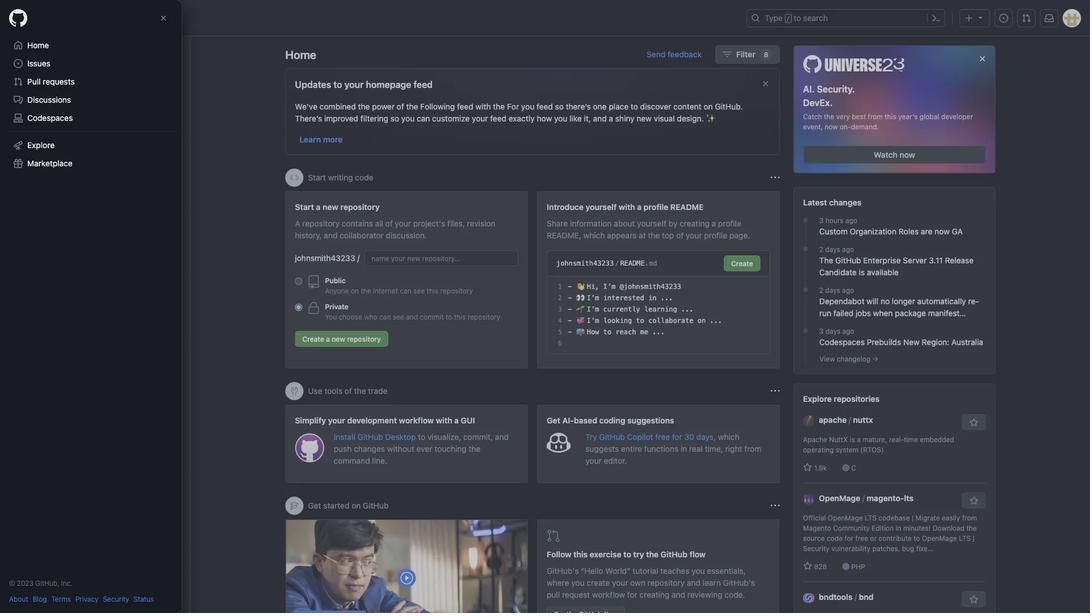 Task type: locate. For each thing, give the bounding box(es) containing it.
1 vertical spatial in
[[681, 444, 687, 454]]

0 horizontal spatial can
[[379, 313, 391, 321]]

1 horizontal spatial in
[[681, 444, 687, 454]]

1 horizontal spatial |
[[973, 535, 975, 543]]

for left '30'
[[672, 432, 683, 442]]

it,
[[584, 114, 591, 123]]

Repository name text field
[[364, 250, 519, 266]]

3 for custom organization roles are now ga
[[820, 217, 824, 225]]

/ inside create a new repository element
[[358, 254, 360, 263]]

creating right by
[[680, 219, 710, 228]]

1 horizontal spatial free
[[856, 535, 869, 543]]

github's up where
[[547, 567, 579, 576]]

privacy link
[[75, 594, 98, 604]]

2 horizontal spatial now
[[935, 227, 950, 236]]

openmage down download
[[922, 535, 957, 543]]

3 dot fill image from the top
[[801, 326, 811, 335]]

introduce yourself with a profile readme
[[547, 202, 704, 212]]

changes inside 2 days ago dependabot will no longer automatically re- run failed jobs when package manifest changes
[[820, 321, 851, 330]]

git pull request image right issue opened image
[[1022, 14, 1032, 23]]

create up the ready
[[14, 65, 39, 74]]

on inside we've combined the power of the following feed with the for you feed so there's one place to discover content on github. there's improved filtering so you can customize your feed exactly how you like it, and a shiny new visual design. ✨
[[704, 102, 713, 111]]

free inside get ai-based coding suggestions element
[[656, 432, 670, 442]]

the inside share information about yourself by creating a profile readme, which appears at the top of your profile page.
[[648, 231, 660, 240]]

import repository link
[[105, 125, 169, 134]]

start
[[308, 173, 326, 182], [295, 202, 314, 212]]

readme,
[[547, 231, 582, 240]]

1 days from the top
[[826, 246, 841, 254]]

which inside which suggests entire functions in real time, right from your editor.
[[718, 432, 740, 442]]

a inside button
[[326, 335, 330, 343]]

you left like
[[554, 114, 568, 123]]

ago inside 2 days ago dependabot will no longer automatically re- run failed jobs when package manifest changes
[[843, 287, 855, 295]]

are
[[921, 227, 933, 236]]

contribute
[[879, 535, 912, 543]]

in for 1 - 👋 hi, i'm @johnsmith43233 2 - 👀 i'm interested in ... 3 - 🌱 i'm currently learning ... 4 - 💞️ i'm looking to collaborate on ... 5 - 📫 how to reach me ... 6
[[649, 294, 657, 302]]

days for codespaces
[[826, 328, 841, 335]]

send feedback link
[[647, 49, 702, 60]]

1 vertical spatial github's
[[723, 579, 755, 588]]

1 vertical spatial security
[[103, 595, 129, 603]]

3 inside 3 hours ago custom organization roles are now ga
[[820, 217, 824, 225]]

triangle down image
[[976, 13, 985, 22]]

1 vertical spatial 3
[[558, 306, 562, 314]]

ago for custom
[[846, 217, 858, 225]]

can right internet
[[400, 287, 412, 295]]

learn more
[[300, 135, 343, 144]]

a inside apache nuttx is a mature, real-time embedded operating system (rtos)
[[857, 436, 861, 444]]

0 vertical spatial see
[[414, 287, 425, 295]]

2 vertical spatial dot fill image
[[801, 326, 811, 335]]

2 inside 2 days ago dependabot will no longer automatically re- run failed jobs when package manifest changes
[[820, 287, 824, 295]]

0 horizontal spatial |
[[912, 514, 914, 522]]

repository up history,
[[303, 219, 340, 228]]

to inside the private you choose who can see and commit to this repository
[[446, 313, 452, 321]]

to inside 'official openmage lts codebase | migrate easily from magento community edition in minutes! download the source code for free or contribute to openmage lts | security vulnerability patches, bug fixe…'
[[914, 535, 920, 543]]

in inside 'official openmage lts codebase | migrate easily from magento community edition in minutes! download the source code for free or contribute to openmage lts | security vulnerability patches, bug fixe…'
[[896, 525, 902, 533]]

1 dot fill image from the top
[[801, 245, 811, 254]]

1 vertical spatial codespaces
[[820, 338, 865, 347]]

status link
[[134, 594, 154, 604]]

2 vertical spatial openmage
[[922, 535, 957, 543]]

days,
[[697, 432, 716, 442]]

... right collaborate
[[710, 317, 723, 325]]

1 horizontal spatial creating
[[680, 219, 710, 228]]

2 days from the top
[[826, 287, 841, 295]]

create up an
[[102, 79, 127, 88]]

ago up dependabot
[[843, 287, 855, 295]]

so
[[555, 102, 564, 111], [391, 114, 399, 123]]

universe23 image
[[803, 55, 905, 73]]

workflow down create
[[592, 590, 625, 600]]

codebase
[[879, 514, 910, 522]]

in
[[649, 294, 657, 302], [681, 444, 687, 454], [896, 525, 902, 533]]

1 vertical spatial see
[[393, 313, 404, 321]]

and
[[593, 114, 607, 123], [324, 231, 338, 240], [406, 313, 418, 321], [495, 432, 509, 442], [687, 579, 701, 588], [672, 590, 686, 600]]

pull
[[547, 590, 560, 600]]

2 vertical spatial 3
[[820, 328, 824, 335]]

explore for explore repositories
[[803, 395, 832, 404]]

contributing
[[82, 103, 127, 112]]

new inside button
[[332, 335, 345, 343]]

to left it.
[[129, 103, 136, 112]]

home link
[[9, 36, 173, 55]]

can
[[417, 114, 430, 123], [400, 287, 412, 295], [379, 313, 391, 321]]

for inside github's "hello world" tutorial teaches you essentials, where you create your own repository and learn github's pull request workflow for creating and reviewing code.
[[627, 590, 638, 600]]

1 vertical spatial get
[[308, 501, 321, 511]]

days up dependabot
[[826, 287, 841, 295]]

dot fill image
[[801, 216, 811, 225]]

days inside 3 days ago codespaces prebuilds new region: australia
[[826, 328, 841, 335]]

3 left hours
[[820, 217, 824, 225]]

ai. security. devex. catch the very best from this year's global developer event, now on-demand.
[[803, 84, 973, 131]]

none radio inside create a new repository element
[[295, 278, 302, 285]]

a right by
[[712, 219, 716, 228]]

creating
[[680, 219, 710, 228], [640, 590, 670, 600]]

1 vertical spatial why am i seeing this? image
[[771, 502, 780, 511]]

johnsmith43233 inside introduce yourself with a profile readme element
[[557, 260, 614, 268]]

0 vertical spatial which
[[584, 231, 605, 240]]

1 vertical spatial with
[[619, 202, 635, 212]]

which
[[584, 231, 605, 240], [718, 432, 740, 442]]

0 vertical spatial dot fill image
[[801, 245, 811, 254]]

2 vertical spatial days
[[826, 328, 841, 335]]

the inside the ai. security. devex. catch the very best from this year's global developer event, now on-demand.
[[824, 113, 835, 121]]

the inside to visualize, commit, and push changes without ever touching the command line.
[[469, 444, 481, 454]]

None radio
[[295, 278, 302, 285]]

close image
[[159, 14, 168, 23]]

with up about
[[619, 202, 635, 212]]

0 vertical spatial free
[[656, 432, 670, 442]]

in for official openmage lts codebase | migrate easily from magento community edition in minutes! download the source code for free or contribute to openmage lts | security vulnerability patches, bug fixe…
[[896, 525, 902, 533]]

desktop
[[385, 432, 416, 442]]

1 horizontal spatial from
[[868, 113, 883, 121]]

of inside we've combined the power of the following feed with the for you feed so there's one place to discover content on github. there's improved filtering so you can customize your feed exactly how you like it, and a shiny new visual design. ✨
[[397, 102, 404, 111]]

1 horizontal spatial workflow
[[592, 590, 625, 600]]

why am i seeing this? image
[[771, 173, 780, 182], [771, 502, 780, 511]]

on inside the 1 - 👋 hi, i'm @johnsmith43233 2 - 👀 i'm interested in ... 3 - 🌱 i'm currently learning ... 4 - 💞️ i'm looking to collaborate on ... 5 - 📫 how to reach me ... 6
[[698, 317, 706, 325]]

ago down custom
[[843, 246, 855, 254]]

this inside public anyone on the internet can see this repository
[[427, 287, 439, 295]]

0 horizontal spatial github's
[[547, 567, 579, 576]]

embedded
[[920, 436, 955, 444]]

or inside create your first project ready to start building? create a repository for a new idea or bring over an existing repository to keep contributing to it.
[[67, 91, 75, 100]]

fixe…
[[917, 545, 934, 553]]

1 horizontal spatial yourself
[[637, 219, 667, 228]]

0 vertical spatial get
[[547, 416, 561, 425]]

from inside the ai. security. devex. catch the very best from this year's global developer event, now on-demand.
[[868, 113, 883, 121]]

days up the
[[826, 246, 841, 254]]

2 horizontal spatial in
[[896, 525, 902, 533]]

to left start
[[39, 79, 46, 88]]

3 inside 3 days ago codespaces prebuilds new region: australia
[[820, 328, 824, 335]]

yourself
[[586, 202, 617, 212], [637, 219, 667, 228]]

and inside we've combined the power of the following feed with the for you feed so there's one place to discover content on github. there's improved filtering so you can customize your feed exactly how you like it, and a shiny new visual design. ✨
[[593, 114, 607, 123]]

and down one
[[593, 114, 607, 123]]

openmage up community
[[828, 514, 863, 522]]

visual
[[654, 114, 675, 123]]

0 vertical spatial code
[[355, 173, 373, 182]]

1 vertical spatial explore
[[803, 395, 832, 404]]

repository down who
[[347, 335, 381, 343]]

php
[[852, 563, 866, 571]]

on
[[704, 102, 713, 111], [351, 287, 359, 295], [698, 317, 706, 325], [352, 501, 361, 511]]

- left 💞️
[[568, 317, 572, 325]]

creating down own
[[640, 590, 670, 600]]

repository down the ready
[[14, 103, 51, 112]]

repository up contains
[[341, 202, 380, 212]]

2 vertical spatial from
[[963, 514, 978, 522]]

0 horizontal spatial in
[[649, 294, 657, 302]]

now left ga
[[935, 227, 950, 236]]

0 horizontal spatial git pull request image
[[547, 529, 561, 543]]

|
[[912, 514, 914, 522], [973, 535, 975, 543]]

ago inside 3 days ago codespaces prebuilds new region: australia
[[843, 328, 855, 335]]

dialog containing home
[[0, 0, 182, 613]]

dot fill image
[[801, 245, 811, 254], [801, 285, 811, 295], [801, 326, 811, 335]]

feedback
[[668, 50, 702, 59]]

why am i seeing this? image
[[771, 387, 780, 396]]

and left commit
[[406, 313, 418, 321]]

and inside to visualize, commit, and push changes without ever touching the command line.
[[495, 432, 509, 442]]

official openmage lts codebase | migrate easily from magento community edition in minutes! download the source code for free or contribute to openmage lts | security vulnerability patches, bug fixe…
[[803, 514, 978, 553]]

ago inside 3 hours ago custom organization roles are now ga
[[846, 217, 858, 225]]

1 horizontal spatial is
[[859, 268, 865, 277]]

time
[[904, 436, 918, 444]]

start inside create a new repository element
[[295, 202, 314, 212]]

start right the code icon
[[308, 173, 326, 182]]

which up right
[[718, 432, 740, 442]]

1 vertical spatial from
[[745, 444, 762, 454]]

0 vertical spatial with
[[476, 102, 491, 111]]

get left ai-
[[547, 416, 561, 425]]

💞️
[[576, 317, 583, 325]]

your inside github's "hello world" tutorial teaches you essentials, where you create your own repository and learn github's pull request workflow for creating and reviewing code.
[[612, 579, 628, 588]]

first
[[60, 65, 76, 74]]

1 vertical spatial workflow
[[592, 590, 625, 600]]

home up updates
[[285, 48, 316, 61]]

github's up code.
[[723, 579, 755, 588]]

security left status
[[103, 595, 129, 603]]

get for get started on github
[[308, 501, 321, 511]]

profile
[[644, 202, 669, 212], [718, 219, 742, 228], [704, 231, 728, 240]]

2 vertical spatial in
[[896, 525, 902, 533]]

1 vertical spatial or
[[871, 535, 877, 543]]

git pull request image
[[1022, 14, 1032, 23], [547, 529, 561, 543]]

2 inside the 1 - 👋 hi, i'm @johnsmith43233 2 - 👀 i'm interested in ... 3 - 🌱 i'm currently learning ... 4 - 💞️ i'm looking to collaborate on ... 5 - 📫 how to reach me ... 6
[[558, 294, 562, 302]]

1 vertical spatial lts
[[959, 535, 971, 543]]

requests
[[43, 77, 75, 86]]

0 vertical spatial in
[[649, 294, 657, 302]]

choose
[[339, 313, 362, 321]]

to inside try the github flow element
[[624, 550, 632, 559]]

get for get ai-based coding suggestions
[[547, 416, 561, 425]]

📫
[[576, 328, 583, 336]]

0 vertical spatial readme
[[671, 202, 704, 212]]

1 horizontal spatial lts
[[959, 535, 971, 543]]

and right 'commit,'
[[495, 432, 509, 442]]

30
[[685, 432, 695, 442]]

internet
[[373, 287, 398, 295]]

0 horizontal spatial free
[[656, 432, 670, 442]]

nuttx
[[830, 436, 848, 444]]

0 horizontal spatial home
[[27, 41, 49, 50]]

1 vertical spatial dot fill image
[[801, 285, 811, 295]]

in down @johnsmith43233
[[649, 294, 657, 302]]

real-
[[889, 436, 904, 444]]

5 - from the top
[[568, 328, 572, 336]]

1 vertical spatial now
[[900, 150, 916, 159]]

changes up hours
[[829, 198, 862, 207]]

1 horizontal spatial can
[[400, 287, 412, 295]]

github inside the simplify your development workflow with a gui element
[[358, 432, 383, 442]]

to up me
[[636, 317, 645, 325]]

0 vertical spatial workflow
[[399, 416, 434, 425]]

0 vertical spatial now
[[825, 123, 838, 131]]

now left on-
[[825, 123, 838, 131]]

on inside public anyone on the internet can see this repository
[[351, 287, 359, 295]]

your right top on the right top
[[686, 231, 702, 240]]

creating inside share information about yourself by creating a profile readme, which appears at the top of your profile page.
[[680, 219, 710, 228]]

your up discussion.
[[395, 219, 411, 228]]

can inside we've combined the power of the following feed with the for you feed so there's one place to discover content on github. there's improved filtering so you can customize your feed exactly how you like it, and a shiny new visual design. ✨
[[417, 114, 430, 123]]

- left '👀'
[[568, 294, 572, 302]]

explore for explore
[[27, 141, 55, 150]]

3 hours ago custom organization roles are now ga
[[820, 217, 963, 236]]

suggestions
[[628, 416, 674, 425]]

to right commit
[[446, 313, 452, 321]]

we've combined the power of the following feed with the for you feed so there's one place to discover content on github. there's improved filtering so you can customize your feed exactly how you like it, and a shiny new visual design. ✨
[[295, 102, 743, 123]]

your inside share information about yourself by creating a profile readme, which appears at the top of your profile page.
[[686, 231, 702, 240]]

simplify your development workflow with a gui element
[[285, 405, 528, 483]]

failed
[[834, 309, 854, 318]]

2 vertical spatial can
[[379, 313, 391, 321]]

for down the ready
[[14, 91, 24, 100]]

manifest
[[929, 309, 960, 318]]

star image
[[803, 463, 813, 472]]

0 horizontal spatial so
[[391, 114, 399, 123]]

repository down teaches
[[648, 579, 685, 588]]

0 horizontal spatial security
[[103, 595, 129, 603]]

repository inside the private you choose who can see and commit to this repository
[[468, 313, 501, 321]]

changes down 'install github desktop' link
[[354, 444, 385, 454]]

days
[[826, 246, 841, 254], [826, 287, 841, 295], [826, 328, 841, 335]]

what is github? image
[[286, 520, 528, 613]]

and right history,
[[324, 231, 338, 240]]

how
[[537, 114, 552, 123]]

watch now
[[874, 150, 916, 159]]

create down discussions
[[23, 124, 48, 133]]

explore inside explore repositories navigation
[[803, 395, 832, 404]]

0 vertical spatial days
[[826, 246, 841, 254]]

this up commit
[[427, 287, 439, 295]]

your up pull requests
[[41, 65, 58, 74]]

2 for dependabot will no longer automatically re- run failed jobs when package manifest changes
[[820, 287, 824, 295]]

free down community
[[856, 535, 869, 543]]

0 vertical spatial github's
[[547, 567, 579, 576]]

or down 'edition'
[[871, 535, 877, 543]]

/ inside 'type / to search'
[[787, 15, 791, 23]]

1 horizontal spatial with
[[476, 102, 491, 111]]

days for the
[[826, 246, 841, 254]]

1 horizontal spatial see
[[414, 287, 425, 295]]

1 horizontal spatial code
[[827, 535, 843, 543]]

recent activity
[[14, 157, 71, 166]]

hi,
[[587, 283, 599, 291]]

from inside which suggests entire functions in real time, right from your editor.
[[745, 444, 762, 454]]

from up demand.
[[868, 113, 883, 121]]

1 vertical spatial openmage
[[828, 514, 863, 522]]

dialog
[[0, 0, 182, 613]]

dot fill image for dependabot will no longer automatically re- run failed jobs when package manifest changes
[[801, 285, 811, 295]]

of right tools
[[345, 387, 352, 396]]

1 vertical spatial creating
[[640, 590, 670, 600]]

for inside 'official openmage lts codebase | migrate easily from magento community edition in minutes! download the source code for free or contribute to openmage lts | security vulnerability patches, bug fixe…'
[[845, 535, 854, 543]]

feed left exactly
[[490, 114, 507, 123]]

for up vulnerability
[[845, 535, 854, 543]]

create repository link
[[14, 119, 99, 137]]

demand.
[[851, 123, 879, 131]]

in inside which suggests entire functions in real time, right from your editor.
[[681, 444, 687, 454]]

1 horizontal spatial so
[[555, 102, 564, 111]]

import repository
[[105, 125, 169, 134]]

1 why am i seeing this? image from the top
[[771, 173, 780, 182]]

2 star this repository image from the top
[[970, 497, 979, 506]]

1 horizontal spatial get
[[547, 416, 561, 425]]

which inside share information about yourself by creating a profile readme, which appears at the top of your profile page.
[[584, 231, 605, 240]]

-
[[568, 283, 572, 291], [568, 294, 572, 302], [568, 306, 572, 314], [568, 317, 572, 325], [568, 328, 572, 336]]

yourself up information
[[586, 202, 617, 212]]

for inside get ai-based coding suggestions element
[[672, 432, 683, 442]]

line.
[[372, 456, 387, 465]]

very
[[837, 113, 850, 121]]

security
[[803, 545, 830, 553], [103, 595, 129, 603]]

get right mortar board image
[[308, 501, 321, 511]]

developer
[[942, 113, 973, 121]]

explore inside 'link'
[[27, 141, 55, 150]]

explore
[[27, 141, 55, 150], [803, 395, 832, 404]]

2 down 1
[[558, 294, 562, 302]]

1 vertical spatial days
[[826, 287, 841, 295]]

None submit
[[724, 256, 761, 272]]

1 vertical spatial so
[[391, 114, 399, 123]]

/ inside introduce yourself with a profile readme element
[[615, 260, 619, 268]]

github,
[[35, 579, 59, 587]]

this inside try the github flow element
[[574, 550, 588, 559]]

to down the idea
[[53, 103, 60, 112]]

2023
[[17, 579, 33, 587]]

1.9k
[[813, 464, 827, 472]]

2 horizontal spatial from
[[963, 514, 978, 522]]

start
[[48, 79, 65, 88]]

repository inside a repository contains all of your project's files, revision history, and collaborator discussion.
[[303, 219, 340, 228]]

list
[[59, 9, 740, 27]]

why am i seeing this? image for github's "hello world" tutorial teaches you essentials, where you create your own repository and learn github's pull request workflow for creating and reviewing code.
[[771, 502, 780, 511]]

/
[[787, 15, 791, 23], [358, 254, 360, 263], [615, 260, 619, 268], [849, 416, 851, 425], [863, 494, 865, 503], [855, 593, 857, 602]]

1 horizontal spatial github's
[[723, 579, 755, 588]]

new
[[32, 91, 47, 100], [637, 114, 652, 123], [323, 202, 338, 212], [332, 335, 345, 343]]

custom organization roles are now ga link
[[820, 226, 986, 238]]

of right the all
[[385, 219, 393, 228]]

ago for the
[[843, 246, 855, 254]]

/ down the appears
[[615, 260, 619, 268]]

from inside 'official openmage lts codebase | migrate easily from magento community edition in minutes! download the source code for free or contribute to openmage lts | security vulnerability patches, bug fixe…'
[[963, 514, 978, 522]]

1
[[558, 283, 562, 291]]

2 horizontal spatial can
[[417, 114, 430, 123]]

a inside we've combined the power of the following feed with the for you feed so there's one place to discover content on github. there's improved filtering so you can customize your feed exactly how you like it, and a shiny new visual design. ✨
[[609, 114, 613, 123]]

ago inside 2 days ago the github enterprise server 3.11 release candidate is available
[[843, 246, 855, 254]]

this inside the private you choose who can see and commit to this repository
[[454, 313, 466, 321]]

johnsmith43233 inside create a new repository element
[[295, 254, 355, 263]]

3 days from the top
[[826, 328, 841, 335]]

ago down "failed"
[[843, 328, 855, 335]]

issues link
[[9, 55, 173, 73]]

0 vertical spatial is
[[859, 268, 865, 277]]

0 vertical spatial git pull request image
[[1022, 14, 1032, 23]]

workflow
[[399, 416, 434, 425], [592, 590, 625, 600]]

2 inside 2 days ago the github enterprise server 3.11 release candidate is available
[[820, 246, 824, 254]]

1 vertical spatial git pull request image
[[547, 529, 561, 543]]

create a new repository
[[302, 335, 381, 343]]

@bndtools profile image
[[803, 593, 815, 604]]

devex.
[[803, 97, 833, 108]]

apache / nuttx
[[819, 416, 873, 425]]

2 up run
[[820, 287, 824, 295]]

code up vulnerability
[[827, 535, 843, 543]]

days down run
[[826, 328, 841, 335]]

1 vertical spatial code
[[827, 535, 843, 543]]

readme up @johnsmith43233
[[620, 260, 645, 268]]

star image
[[803, 562, 813, 571]]

explore up recent activity on the left of page
[[27, 141, 55, 150]]

star this repository image
[[970, 418, 979, 427], [970, 497, 979, 506]]

1 vertical spatial changes
[[820, 321, 851, 330]]

ago for codespaces
[[843, 328, 855, 335]]

your down world"
[[612, 579, 628, 588]]

ago right hours
[[846, 217, 858, 225]]

0 vertical spatial creating
[[680, 219, 710, 228]]

apache nuttx is a mature, real-time embedded operating system (rtos)
[[803, 436, 955, 454]]

1 star this repository image from the top
[[970, 418, 979, 427]]

johnsmith43233 for johnsmith43233 / readme .md
[[557, 260, 614, 268]]

2 vertical spatial with
[[436, 416, 452, 425]]

close image
[[978, 54, 987, 63]]

from for openmage
[[963, 514, 978, 522]]

0 horizontal spatial creating
[[640, 590, 670, 600]]

the left internet
[[361, 287, 371, 295]]

codespaces inside codespaces link
[[27, 113, 73, 123]]

3 days ago codespaces prebuilds new region: australia
[[820, 328, 984, 347]]

None radio
[[295, 304, 302, 311]]

home up issues on the left top
[[27, 41, 49, 50]]

git pull request image inside try the github flow element
[[547, 529, 561, 543]]

commit
[[420, 313, 444, 321]]

profile up share information about yourself by creating a profile readme, which appears at the top of your profile page.
[[644, 202, 669, 212]]

0 horizontal spatial explore
[[27, 141, 55, 150]]

codespaces
[[27, 113, 73, 123], [820, 338, 865, 347]]

days inside 2 days ago dependabot will no longer automatically re- run failed jobs when package manifest changes
[[826, 287, 841, 295]]

on up ✨ at the right
[[704, 102, 713, 111]]

notifications image
[[1045, 14, 1054, 23]]

collaborator
[[340, 231, 384, 240]]

so down power
[[391, 114, 399, 123]]

start for start writing code
[[308, 173, 326, 182]]

0 horizontal spatial lts
[[865, 514, 877, 522]]

repository inside public anyone on the internet can see this repository
[[441, 287, 473, 295]]

star this repository image for openmage / magento-lts
[[970, 497, 979, 506]]

days inside 2 days ago the github enterprise server 3.11 release candidate is available
[[826, 246, 841, 254]]

repository up existing
[[135, 79, 173, 88]]

share information about yourself by creating a profile readme, which appears at the top of your profile page.
[[547, 219, 750, 240]]

0 vertical spatial explore
[[27, 141, 55, 150]]

a
[[129, 79, 133, 88], [26, 91, 30, 100], [609, 114, 613, 123], [316, 202, 321, 212], [637, 202, 642, 212], [712, 219, 716, 228], [326, 335, 330, 343], [455, 416, 459, 425], [857, 436, 861, 444]]

3.11
[[929, 256, 943, 265]]

0 horizontal spatial with
[[436, 416, 452, 425]]

new inside we've combined the power of the following feed with the for you feed so there's one place to discover content on github. there's improved filtering so you can customize your feed exactly how you like it, and a shiny new visual design. ✨
[[637, 114, 652, 123]]

this inside the ai. security. devex. catch the very best from this year's global developer event, now on-demand.
[[885, 113, 897, 121]]

profile left page.
[[704, 231, 728, 240]]

the right download
[[967, 525, 977, 533]]

0 vertical spatial star this repository image
[[970, 418, 979, 427]]

ga
[[952, 227, 963, 236]]

2 why am i seeing this? image from the top
[[771, 502, 780, 511]]

own
[[631, 579, 646, 588]]

yourself up at
[[637, 219, 667, 228]]

is left available
[[859, 268, 865, 277]]

with inside we've combined the power of the following feed with the for you feed so there's one place to discover content on github. there's improved filtering so you can customize your feed exactly how you like it, and a shiny new visual design. ✨
[[476, 102, 491, 111]]

0 vertical spatial security
[[803, 545, 830, 553]]

see right who
[[393, 313, 404, 321]]

gui
[[461, 416, 475, 425]]

2 dot fill image from the top
[[801, 285, 811, 295]]

/ for apache / nuttx
[[849, 416, 851, 425]]

0 horizontal spatial or
[[67, 91, 75, 100]]

star this repository image for apache / nuttx
[[970, 418, 979, 427]]

share
[[547, 219, 568, 228]]

profile up page.
[[718, 219, 742, 228]]

0 vertical spatial lts
[[865, 514, 877, 522]]

1 horizontal spatial or
[[871, 535, 877, 543]]

create inside button
[[302, 335, 324, 343]]

issue opened image
[[1000, 14, 1009, 23]]

the right the try
[[646, 550, 659, 559]]

1 vertical spatial readme
[[620, 260, 645, 268]]

- left 🌱
[[568, 306, 572, 314]]

to down the minutes!
[[914, 535, 920, 543]]

github's
[[547, 567, 579, 576], [723, 579, 755, 588]]

1 vertical spatial start
[[295, 202, 314, 212]]

2
[[820, 246, 824, 254], [820, 287, 824, 295], [558, 294, 562, 302]]

2 vertical spatial now
[[935, 227, 950, 236]]

a up history,
[[316, 202, 321, 212]]

0 vertical spatial start
[[308, 173, 326, 182]]



Task type: describe. For each thing, give the bounding box(es) containing it.
1 vertical spatial profile
[[718, 219, 742, 228]]

custom
[[820, 227, 848, 236]]

0 horizontal spatial yourself
[[586, 202, 617, 212]]

teaches
[[661, 567, 690, 576]]

start writing code
[[308, 173, 373, 182]]

security link
[[103, 594, 129, 604]]

vulnerability
[[832, 545, 871, 553]]

to left search
[[794, 13, 801, 23]]

security inside dialog
[[103, 595, 129, 603]]

i'm down hi,
[[587, 294, 599, 302]]

2 days ago dependabot will no longer automatically re- run failed jobs when package manifest changes
[[820, 287, 980, 330]]

what is github? element
[[285, 520, 528, 613]]

0 vertical spatial changes
[[829, 198, 862, 207]]

ai.
[[803, 84, 815, 94]]

get ai-based coding suggestions element
[[537, 405, 780, 483]]

1 vertical spatial |
[[973, 535, 975, 543]]

i'm right 🌱
[[587, 306, 599, 314]]

magento-
[[867, 494, 905, 503]]

learn
[[300, 135, 321, 144]]

your inside a repository contains all of your project's files, revision history, and collaborator discussion.
[[395, 219, 411, 228]]

your inside which suggests entire functions in real time, right from your editor.
[[586, 456, 602, 465]]

... right me
[[653, 328, 665, 336]]

the left the following
[[406, 102, 418, 111]]

looking
[[604, 317, 632, 325]]

create your first project ready to start building? create a repository for a new idea or bring over an existing repository to keep contributing to it.
[[14, 65, 173, 112]]

free inside 'official openmage lts codebase | migrate easily from magento community edition in minutes! download the source code for free or contribute to openmage lts | security vulnerability patches, bug fixe…'
[[856, 535, 869, 543]]

0 horizontal spatial code
[[355, 173, 373, 182]]

of inside share information about yourself by creating a profile readme, which appears at the top of your profile page.
[[677, 231, 684, 240]]

yourself inside share information about yourself by creating a profile readme, which appears at the top of your profile page.
[[637, 219, 667, 228]]

github inside 2 days ago the github enterprise server 3.11 release candidate is available
[[836, 256, 862, 265]]

server
[[903, 256, 927, 265]]

marketplace
[[27, 159, 72, 168]]

/ for openmage / magento-lts
[[863, 494, 865, 503]]

dot fill image for the github enterprise server 3.11 release candidate is available
[[801, 245, 811, 254]]

x image
[[761, 79, 771, 88]]

at
[[639, 231, 646, 240]]

project's
[[413, 219, 445, 228]]

/ for type / to search
[[787, 15, 791, 23]]

ago for dependabot
[[843, 287, 855, 295]]

and inside a repository contains all of your project's files, revision history, and collaborator discussion.
[[324, 231, 338, 240]]

0 vertical spatial openmage
[[819, 494, 861, 503]]

existing
[[127, 91, 155, 100]]

and up reviewing
[[687, 579, 701, 588]]

and down teaches
[[672, 590, 686, 600]]

now inside 3 hours ago custom organization roles are now ga
[[935, 227, 950, 236]]

ai-
[[563, 416, 574, 425]]

feed up customize
[[457, 102, 474, 111]]

the inside 'official openmage lts codebase | migrate easily from magento community edition in minutes! download the source code for free or contribute to openmage lts | security vulnerability patches, bug fixe…'
[[967, 525, 977, 533]]

new down writing
[[323, 202, 338, 212]]

you down flow
[[692, 567, 705, 576]]

0 vertical spatial so
[[555, 102, 564, 111]]

is inside 2 days ago the github enterprise server 3.11 release candidate is available
[[859, 268, 865, 277]]

candidate
[[820, 268, 857, 277]]

type
[[765, 13, 783, 23]]

latest
[[803, 198, 827, 207]]

star this repository image
[[970, 596, 979, 605]]

discover
[[641, 102, 672, 111]]

2 - from the top
[[568, 294, 572, 302]]

introduce yourself with a profile readme element
[[537, 191, 780, 369]]

3 for codespaces prebuilds new region: australia
[[820, 328, 824, 335]]

github.
[[715, 102, 743, 111]]

repository down keep
[[50, 124, 89, 133]]

collaborate
[[649, 317, 694, 325]]

can inside public anyone on the internet can see this repository
[[400, 287, 412, 295]]

none radio inside create a new repository element
[[295, 304, 302, 311]]

1 horizontal spatial now
[[900, 150, 916, 159]]

combined
[[320, 102, 356, 111]]

1 horizontal spatial git pull request image
[[1022, 14, 1032, 23]]

security inside 'official openmage lts codebase | migrate easily from magento community edition in minutes! download the source code for free or contribute to openmage lts | security vulnerability patches, bug fixe…'
[[803, 545, 830, 553]]

of inside a repository contains all of your project's files, revision history, and collaborator discussion.
[[385, 219, 393, 228]]

now inside the ai. security. devex. catch the very best from this year's global developer event, now on-demand.
[[825, 123, 838, 131]]

the
[[820, 256, 834, 265]]

mature,
[[863, 436, 888, 444]]

@apache profile image
[[803, 415, 815, 427]]

/ for johnsmith43233 / readme .md
[[615, 260, 619, 268]]

create a new repository element
[[295, 201, 519, 352]]

private
[[325, 303, 349, 311]]

send feedback
[[647, 50, 702, 59]]

code inside 'official openmage lts codebase | migrate easily from magento community edition in minutes! download the source code for free or contribute to openmage lts | security vulnerability patches, bug fixe…'
[[827, 535, 843, 543]]

github desktop image
[[295, 433, 325, 463]]

your inside create your first project ready to start building? create a repository for a new idea or bring over an existing repository to keep contributing to it.
[[41, 65, 58, 74]]

@openmage profile image
[[803, 494, 815, 505]]

will
[[867, 297, 879, 306]]

about link
[[9, 594, 28, 604]]

days for dependabot
[[826, 287, 841, 295]]

you up request
[[572, 579, 585, 588]]

0 horizontal spatial readme
[[620, 260, 645, 268]]

you up exactly
[[521, 102, 535, 111]]

request
[[562, 590, 590, 600]]

learn
[[703, 579, 721, 588]]

anyone
[[325, 287, 349, 295]]

a down the ready
[[26, 91, 30, 100]]

1 - from the top
[[568, 283, 572, 291]]

top
[[662, 231, 674, 240]]

github inside get ai-based coding suggestions element
[[599, 432, 625, 442]]

feed up how
[[537, 102, 553, 111]]

a
[[295, 219, 300, 228]]

from for security.
[[868, 113, 883, 121]]

creating inside github's "hello world" tutorial teaches you essentials, where you create your own repository and learn github's pull request workflow for creating and reviewing code.
[[640, 590, 670, 600]]

0 horizontal spatial workflow
[[399, 416, 434, 425]]

for inside create your first project ready to start building? create a repository for a new idea or bring over an existing repository to keep contributing to it.
[[14, 91, 24, 100]]

plus image
[[965, 14, 974, 23]]

to inside we've combined the power of the following feed with the for you feed so there's one place to discover content on github. there's improved filtering so you can customize your feed exactly how you like it, and a shiny new visual design. ✨
[[631, 102, 638, 111]]

repository inside button
[[347, 335, 381, 343]]

the up filtering
[[358, 102, 370, 111]]

©
[[9, 579, 15, 587]]

view
[[820, 355, 835, 363]]

3 inside the 1 - 👋 hi, i'm @johnsmith43233 2 - 👀 i'm interested in ... 3 - 🌱 i'm currently learning ... 4 - 💞️ i'm looking to collaborate on ... 5 - 📫 how to reach me ... 6
[[558, 306, 562, 314]]

terms link
[[51, 594, 71, 604]]

inc.
[[61, 579, 73, 587]]

/ for johnsmith43233 /
[[358, 254, 360, 263]]

or inside 'official openmage lts codebase | migrate easily from magento community edition in minutes! download the source code for free or contribute to openmage lts | security vulnerability patches, bug fixe…'
[[871, 535, 877, 543]]

lts
[[905, 494, 914, 503]]

a left gui
[[455, 416, 459, 425]]

on right started
[[352, 501, 361, 511]]

explore repositories
[[803, 395, 880, 404]]

year's
[[899, 113, 918, 121]]

pull requests link
[[9, 73, 173, 91]]

essentials,
[[707, 567, 746, 576]]

4 - from the top
[[568, 317, 572, 325]]

create for create your first project ready to start building? create a repository for a new idea or bring over an existing repository to keep contributing to it.
[[14, 65, 39, 74]]

explore element
[[794, 45, 996, 613]]

can inside the private you choose who can see and commit to this repository
[[379, 313, 391, 321]]

blog link
[[33, 594, 47, 604]]

an
[[116, 91, 125, 100]]

official
[[803, 514, 826, 522]]

dot fill image for codespaces prebuilds new region: australia
[[801, 326, 811, 335]]

follow this exercise to try the github flow
[[547, 550, 706, 559]]

see inside the private you choose who can see and commit to this repository
[[393, 313, 404, 321]]

repo image
[[307, 275, 321, 289]]

pull
[[27, 77, 41, 86]]

play image
[[400, 572, 414, 585]]

... up collaborate
[[682, 306, 694, 314]]

create for create repository
[[23, 124, 48, 133]]

release
[[945, 256, 974, 265]]

your inside we've combined the power of the following feed with the for you feed so there's one place to discover content on github. there's improved filtering so you can customize your feed exactly how you like it, and a shiny new visual design. ✨
[[472, 114, 488, 123]]

you right filtering
[[402, 114, 415, 123]]

filter
[[737, 50, 756, 59]]

more
[[323, 135, 343, 144]]

2 vertical spatial profile
[[704, 231, 728, 240]]

the inside public anyone on the internet can see this repository
[[361, 287, 371, 295]]

start for start a new repository
[[295, 202, 314, 212]]

see inside public anyone on the internet can see this repository
[[414, 287, 425, 295]]

github up teaches
[[661, 550, 688, 559]]

to inside to visualize, commit, and push changes without ever touching the command line.
[[418, 432, 426, 442]]

information
[[570, 219, 612, 228]]

none submit inside introduce yourself with a profile readme element
[[724, 256, 761, 272]]

tools image
[[290, 387, 299, 396]]

migrate
[[916, 514, 940, 522]]

filter image
[[723, 50, 732, 59]]

... up learning
[[661, 294, 673, 302]]

view changelog → link
[[820, 355, 879, 363]]

/ for bndtools / bnd
[[855, 593, 857, 602]]

watch now link
[[803, 146, 986, 164]]

your up combined on the top of page
[[345, 79, 364, 90]]

to up combined on the top of page
[[334, 79, 342, 90]]

use
[[308, 387, 322, 396]]

repository inside github's "hello world" tutorial teaches you essentials, where you create your own repository and learn github's pull request workflow for creating and reviewing code.
[[648, 579, 685, 588]]

power
[[372, 102, 395, 111]]

open global navigation menu image
[[14, 14, 23, 23]]

try the github flow element
[[537, 520, 780, 613]]

home inside dialog
[[27, 41, 49, 50]]

functions
[[644, 444, 679, 454]]

real
[[689, 444, 703, 454]]

the left trade
[[354, 387, 366, 396]]

the left for
[[493, 102, 505, 111]]

explore repositories navigation
[[794, 384, 996, 613]]

try
[[634, 550, 644, 559]]

to visualize, commit, and push changes without ever touching the command line.
[[334, 432, 509, 465]]

simplify your development workflow with a gui
[[295, 416, 475, 425]]

get started on github
[[308, 501, 389, 511]]

mortar board image
[[290, 502, 299, 511]]

6
[[558, 340, 562, 348]]

codespaces inside 3 days ago codespaces prebuilds new region: australia
[[820, 338, 865, 347]]

a inside share information about yourself by creating a profile readme, which appears at the top of your profile page.
[[712, 219, 716, 228]]

your up install
[[328, 416, 345, 425]]

i'm right hi,
[[604, 283, 616, 291]]

johnsmith43233 for johnsmith43233 /
[[295, 254, 355, 263]]

4
[[558, 317, 562, 325]]

3 - from the top
[[568, 306, 572, 314]]

project
[[78, 65, 105, 74]]

workflow inside github's "hello world" tutorial teaches you essentials, where you create your own repository and learn github's pull request workflow for creating and reviewing code.
[[592, 590, 625, 600]]

create for create a new repository
[[302, 335, 324, 343]]

johnsmith43233 /
[[295, 254, 360, 263]]

repository down it.
[[131, 125, 169, 134]]

github right started
[[363, 501, 389, 511]]

simplify
[[295, 416, 326, 425]]

i'm up how in the right bottom of the page
[[587, 317, 599, 325]]

1 horizontal spatial home
[[285, 48, 316, 61]]

👋
[[576, 283, 583, 291]]

try github copilot free for 30 days,
[[586, 432, 718, 442]]

and inside the private you choose who can see and commit to this repository
[[406, 313, 418, 321]]

a up share information about yourself by creating a profile readme, which appears at the top of your profile page.
[[637, 202, 642, 212]]

discussions
[[27, 95, 71, 105]]

2 for the github enterprise server 3.11 release candidate is available
[[820, 246, 824, 254]]

why am i seeing this? image for share information about yourself by creating a profile readme, which appears at the top of your profile page.
[[771, 173, 780, 182]]

openmage / magento-lts
[[819, 494, 914, 503]]

5
[[558, 328, 562, 336]]

new inside create your first project ready to start building? create a repository for a new idea or bring over an existing repository to keep contributing to it.
[[32, 91, 47, 100]]

command palette image
[[932, 14, 941, 23]]

run
[[820, 309, 832, 318]]

changes inside to visualize, commit, and push changes without ever touching the command line.
[[354, 444, 385, 454]]

is inside apache nuttx is a mature, real-time embedded operating system (rtos)
[[850, 436, 855, 444]]

marketplace link
[[9, 154, 173, 173]]

development
[[347, 416, 397, 425]]

a repository contains all of your project's files, revision history, and collaborator discussion.
[[295, 219, 496, 240]]

appears
[[607, 231, 637, 240]]

👀
[[576, 294, 583, 302]]

view changelog →
[[820, 355, 879, 363]]

feed up the following
[[414, 79, 433, 90]]

design.
[[677, 114, 704, 123]]

reach
[[616, 328, 636, 336]]

code image
[[290, 173, 299, 182]]

0 vertical spatial profile
[[644, 202, 669, 212]]

lock image
[[307, 302, 321, 315]]

a up existing
[[129, 79, 133, 88]]

1 horizontal spatial readme
[[671, 202, 704, 212]]

@johnsmith43233
[[620, 283, 682, 291]]

send
[[647, 50, 666, 59]]

community
[[834, 525, 870, 533]]

to right how in the right bottom of the page
[[604, 328, 612, 336]]



Task type: vqa. For each thing, say whether or not it's contained in the screenshot.
code ICON at the top
yes



